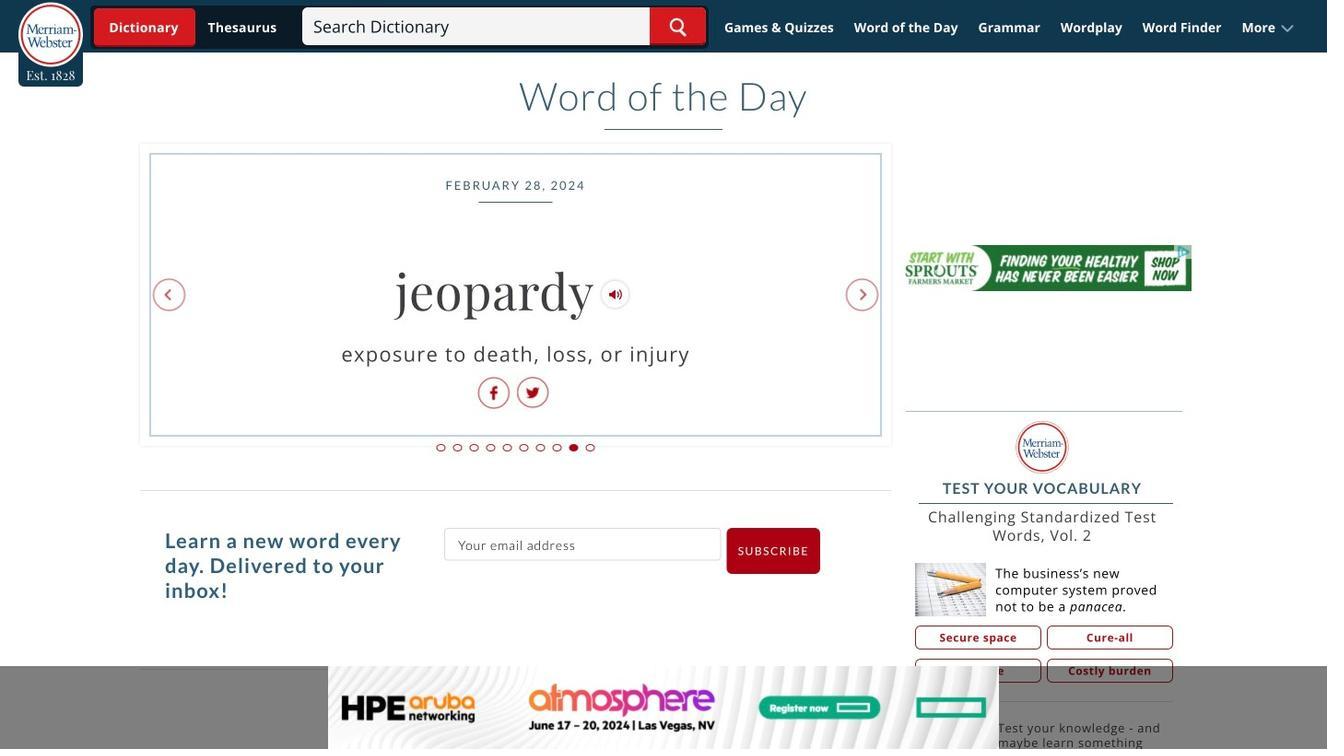 Task type: vqa. For each thing, say whether or not it's contained in the screenshot.
comes
no



Task type: describe. For each thing, give the bounding box(es) containing it.
a pencil broken in half on top of a test answer sheet image
[[915, 563, 986, 616]]

true or false image
[[915, 721, 988, 749]]

Your email address text field
[[444, 528, 721, 561]]

merriam webster - established 1828 image
[[18, 2, 83, 68]]



Task type: locate. For each thing, give the bounding box(es) containing it.
merriam webster image
[[1016, 421, 1069, 474]]

1 vertical spatial advertisement element
[[328, 666, 999, 749]]

tab list
[[140, 435, 891, 457]]

0 vertical spatial advertisement element
[[897, 245, 1192, 291]]

toggle search dictionary/thesaurus image
[[94, 8, 195, 47]]

search word image
[[669, 18, 687, 37]]

None submit
[[727, 528, 820, 574]]

advertisement element
[[897, 245, 1192, 291], [328, 666, 999, 749]]

Search search field
[[302, 7, 706, 45]]



